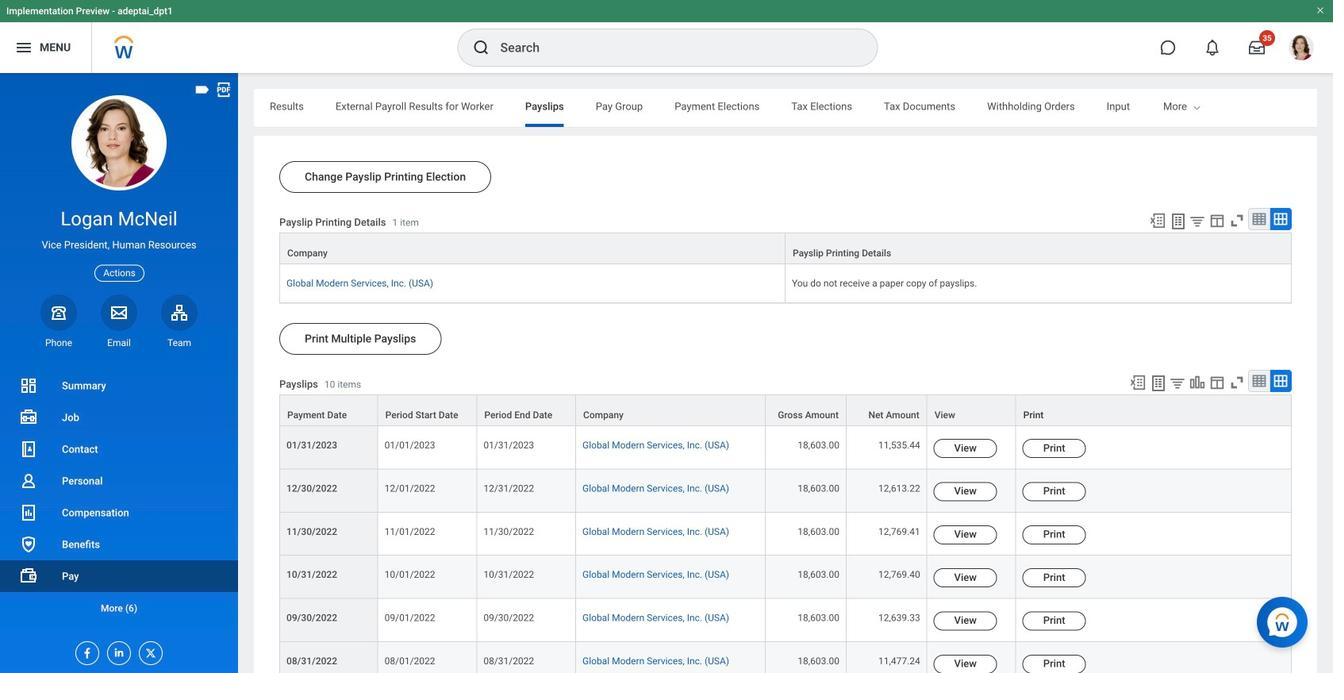 Task type: vqa. For each thing, say whether or not it's contained in the screenshot.
HR Services Department
no



Task type: locate. For each thing, give the bounding box(es) containing it.
banner
[[0, 0, 1333, 73]]

notifications large image
[[1205, 40, 1221, 56]]

1 vertical spatial toolbar
[[1122, 370, 1292, 395]]

benefits image
[[19, 535, 38, 554]]

5 row from the top
[[279, 469, 1292, 513]]

export to excel image
[[1149, 212, 1167, 229]]

toolbar
[[1142, 208, 1292, 233], [1122, 370, 1292, 395]]

facebook image
[[76, 642, 94, 660]]

tab list
[[254, 89, 1333, 127]]

4 row from the top
[[279, 426, 1292, 469]]

tag image
[[194, 81, 211, 98]]

1 table image from the top
[[1252, 211, 1267, 227]]

justify image
[[14, 38, 33, 57]]

column header
[[279, 233, 786, 265]]

row
[[279, 233, 1292, 265], [279, 264, 1292, 303], [279, 395, 1292, 426], [279, 426, 1292, 469], [279, 469, 1292, 513], [279, 513, 1292, 556], [279, 556, 1292, 599], [279, 599, 1292, 642], [279, 642, 1292, 673]]

export to excel image
[[1129, 374, 1147, 391]]

linkedin image
[[108, 642, 125, 659]]

0 vertical spatial table image
[[1252, 211, 1267, 227]]

1 vertical spatial table image
[[1252, 373, 1267, 389]]

team logan mcneil element
[[161, 336, 198, 349]]

profile logan mcneil image
[[1289, 35, 1314, 64]]

list
[[0, 370, 238, 624]]

fullscreen image
[[1229, 374, 1246, 391]]

pay image
[[19, 567, 38, 586]]

table image left expand table image
[[1252, 373, 1267, 389]]

6 row from the top
[[279, 513, 1292, 556]]

2 table image from the top
[[1252, 373, 1267, 389]]

select to filter grid data image
[[1189, 213, 1206, 229]]

table image left expand table icon
[[1252, 211, 1267, 227]]

navigation pane region
[[0, 73, 238, 673]]

2 row from the top
[[279, 264, 1292, 303]]

email logan mcneil element
[[101, 336, 137, 349]]

view printable version (pdf) image
[[215, 81, 233, 98]]

inbox large image
[[1249, 40, 1265, 56]]

click to view/edit grid preferences image
[[1209, 212, 1226, 229]]

table image
[[1252, 211, 1267, 227], [1252, 373, 1267, 389]]

export to worksheets image
[[1169, 212, 1188, 231]]

export to worksheets image
[[1149, 374, 1168, 393]]



Task type: describe. For each thing, give the bounding box(es) containing it.
table image for expand table image
[[1252, 373, 1267, 389]]

x image
[[140, 642, 157, 660]]

9 row from the top
[[279, 642, 1292, 673]]

mail image
[[110, 303, 129, 322]]

summary image
[[19, 376, 38, 395]]

select to filter grid data image
[[1169, 375, 1186, 391]]

personal image
[[19, 471, 38, 490]]

1 row from the top
[[279, 233, 1292, 265]]

0 vertical spatial toolbar
[[1142, 208, 1292, 233]]

expand table image
[[1273, 373, 1289, 389]]

7 row from the top
[[279, 556, 1292, 599]]

3 row from the top
[[279, 395, 1292, 426]]

job image
[[19, 408, 38, 427]]

view team image
[[170, 303, 189, 322]]

phone image
[[48, 303, 70, 322]]

click to view/edit grid preferences image
[[1209, 374, 1226, 391]]

8 row from the top
[[279, 599, 1292, 642]]

fullscreen image
[[1229, 212, 1246, 229]]

compensation image
[[19, 503, 38, 522]]

phone logan mcneil element
[[40, 336, 77, 349]]

Search Workday  search field
[[500, 30, 845, 65]]

close environment banner image
[[1316, 6, 1325, 15]]

table image for expand table icon
[[1252, 211, 1267, 227]]

expand table image
[[1273, 211, 1289, 227]]

contact image
[[19, 440, 38, 459]]

search image
[[472, 38, 491, 57]]



